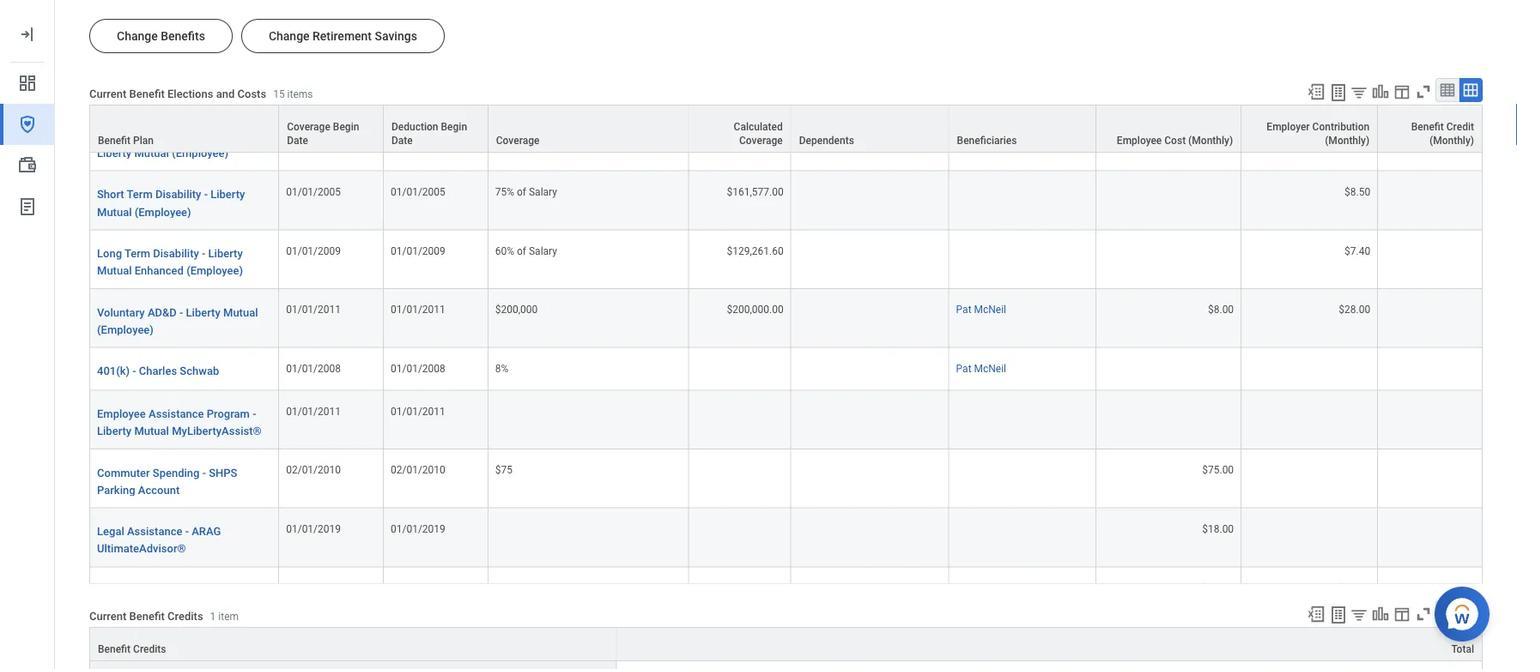 Task type: vqa. For each thing, say whether or not it's contained in the screenshot.
coverage within the 'Calculated Coverage'
yes



Task type: describe. For each thing, give the bounding box(es) containing it.
2 $20.00 from the left
[[1339, 582, 1370, 594]]

change for change benefits
[[117, 29, 158, 43]]

75% of salary
[[495, 186, 557, 198]]

contribution
[[1312, 121, 1370, 133]]

household
[[559, 582, 609, 594]]

commuter
[[97, 467, 150, 480]]

8%
[[495, 363, 509, 375]]

gym membership - club one link
[[97, 582, 240, 600]]

select to filter grid data image for item
[[1350, 606, 1369, 624]]

employee cost (monthly) button
[[1097, 106, 1241, 152]]

15
[[273, 88, 285, 100]]

+
[[542, 582, 548, 594]]

long term disability - liberty mutual enhanced (employee) link
[[97, 244, 271, 277]]

current for current benefit elections and costs
[[89, 87, 126, 100]]

1 02/01/2010 from the left
[[286, 465, 341, 477]]

$105.00
[[1196, 127, 1234, 139]]

$200,000
[[495, 304, 538, 316]]

1 01/01/2019 from the left
[[286, 523, 341, 536]]

navigation pane region
[[0, 0, 55, 670]]

deduction begin date
[[392, 121, 467, 147]]

benefit plan
[[98, 135, 154, 147]]

401(k)
[[97, 365, 130, 378]]

enhanced
[[135, 264, 184, 277]]

schwab
[[180, 365, 219, 378]]

one
[[220, 585, 240, 597]]

click to view/edit grid preferences image
[[1393, 605, 1412, 624]]

coverage for coverage
[[496, 135, 540, 147]]

costs
[[237, 87, 266, 100]]

row containing benefit credits
[[89, 628, 1483, 662]]

pat mcneil for liberty
[[956, 127, 1006, 139]]

voluntary supplemental life - liberty mutual  (employee) link
[[97, 126, 271, 159]]

(monthly) for contribution
[[1325, 135, 1370, 147]]

coverage begin date
[[287, 121, 359, 147]]

voluntary supplemental life - liberty mutual  (employee)
[[97, 129, 244, 159]]

arag
[[192, 526, 221, 539]]

employee cost (monthly)
[[1117, 135, 1233, 147]]

toolbar for costs
[[1299, 78, 1483, 105]]

legal assistance - arag ultimateadvisor® row
[[89, 509, 1483, 568]]

401(k) - charles schwab
[[97, 365, 219, 378]]

and
[[216, 87, 235, 100]]

salary for short term disability - liberty mutual  (employee)
[[529, 186, 557, 198]]

coverage button
[[488, 106, 688, 152]]

short term disability - liberty mutual  (employee) row
[[89, 171, 1483, 230]]

mutual for short term disability - liberty mutual  (employee)
[[97, 205, 132, 218]]

select to filter grid data image for costs
[[1350, 83, 1369, 101]]

$7.40
[[1345, 245, 1370, 257]]

commuter spending - shps parking account
[[97, 467, 237, 497]]

1 01/01/2009 from the left
[[286, 245, 341, 257]]

$129,261.60
[[727, 245, 784, 257]]

employee for employee + 1 household member
[[495, 582, 540, 594]]

cost
[[1165, 135, 1186, 147]]

mutual for long term disability - liberty mutual enhanced (employee)
[[97, 264, 132, 277]]

pat mcneil link inside 401(k) - charles schwab row
[[956, 359, 1006, 375]]

1 inside gym membership - club one row
[[551, 582, 557, 594]]

expand table image for item
[[1462, 605, 1479, 622]]

assistance for employee
[[149, 408, 204, 421]]

employee for employee cost (monthly)
[[1117, 135, 1162, 147]]

voluntary for (employee)
[[97, 306, 145, 319]]

short term disability - liberty mutual  (employee)
[[97, 188, 245, 218]]

pat mcneil for mutual
[[956, 304, 1006, 316]]

long term disability - liberty mutual enhanced (employee)
[[97, 247, 243, 277]]

ultimateadvisor®
[[97, 543, 186, 556]]

beneficiaries
[[957, 135, 1017, 147]]

change benefits
[[117, 29, 205, 43]]

voluntary ad&d - liberty mutual (employee) link
[[97, 303, 271, 336]]

liberty for short term disability - liberty mutual  (employee)
[[211, 188, 245, 201]]

benefit credit (monthly)
[[1411, 121, 1474, 147]]

document alt image
[[17, 197, 38, 217]]

begin for coverage begin date
[[333, 121, 359, 133]]

gym
[[97, 585, 120, 597]]

pat mcneil link for mutual
[[956, 300, 1006, 316]]

calculated
[[734, 121, 783, 133]]

term for (employee)
[[127, 188, 153, 201]]

voluntary ad&d - liberty mutual (employee) row
[[89, 289, 1483, 348]]

$200,000.00
[[727, 304, 784, 316]]

commuter spending - shps parking account row
[[89, 450, 1483, 509]]

401(k) - charles schwab row
[[89, 348, 1483, 391]]

change benefits button
[[89, 19, 233, 53]]

liberty for long term disability - liberty mutual enhanced (employee)
[[208, 247, 243, 260]]

(employee) inside short term disability - liberty mutual  (employee)
[[135, 205, 191, 218]]

charles
[[139, 365, 177, 378]]

expand/collapse chart image for item
[[1371, 605, 1390, 624]]

employee assistance program - liberty mutual mylibertyassist® link
[[97, 405, 271, 438]]

$75.00
[[1202, 465, 1234, 477]]

commuter spending - shps parking account link
[[97, 464, 271, 497]]

club
[[195, 585, 217, 597]]

- inside the gym membership - club one link
[[188, 585, 192, 597]]

2 01/01/2009 from the left
[[391, 245, 445, 257]]

60% of salary
[[495, 245, 557, 257]]

1 01/01/2005 from the left
[[286, 186, 341, 198]]

plan
[[133, 135, 154, 147]]

benefit for benefit plan
[[98, 135, 131, 147]]

1 04/01/2010 from the left
[[286, 582, 341, 594]]

change for change retirement savings
[[269, 29, 310, 43]]

(employee) inside voluntary supplemental life - liberty mutual  (employee)
[[172, 147, 228, 159]]

fullscreen image for item
[[1414, 605, 1433, 624]]

date for coverage begin date
[[287, 135, 308, 147]]

long
[[97, 247, 122, 260]]

voluntary supplemental life - liberty mutual  (employee) row
[[89, 113, 1483, 171]]

mcneil for mutual
[[974, 304, 1006, 316]]

- inside voluntary ad&d - liberty mutual (employee)
[[180, 306, 183, 319]]

benefit down membership
[[129, 610, 165, 623]]

expand table image for costs
[[1462, 82, 1479, 99]]

short
[[97, 188, 124, 201]]

beneficiaries button
[[949, 106, 1096, 152]]

table image
[[1439, 82, 1456, 99]]

date for deduction begin date
[[392, 135, 413, 147]]

account
[[138, 484, 180, 497]]

benefits image
[[17, 114, 38, 135]]

0 vertical spatial credits
[[167, 610, 203, 623]]

current for current benefit credits
[[89, 610, 126, 623]]

75%
[[495, 186, 514, 198]]

employer contribution (monthly) button
[[1242, 106, 1377, 152]]

benefit left elections on the left top of the page
[[129, 87, 165, 100]]

dependents button
[[791, 106, 948, 152]]

(employee) inside voluntary ad&d - liberty mutual (employee)
[[97, 323, 154, 336]]

current benefit credits 1 item
[[89, 610, 239, 623]]

60%
[[495, 245, 514, 257]]

gym membership - club one
[[97, 585, 240, 597]]

life
[[219, 129, 238, 142]]

disability for (employee)
[[155, 188, 201, 201]]

long term disability - liberty mutual enhanced (employee) row
[[89, 230, 1483, 289]]

employee for employee assistance program - liberty mutual mylibertyassist®
[[97, 408, 146, 421]]

benefit plan button
[[90, 106, 278, 152]]



Task type: locate. For each thing, give the bounding box(es) containing it.
0 vertical spatial pat mcneil link
[[956, 124, 1006, 139]]

1 vertical spatial employee
[[97, 408, 146, 421]]

assistance inside employee assistance program - liberty mutual mylibertyassist®
[[149, 408, 204, 421]]

0 horizontal spatial credits
[[133, 644, 166, 656]]

1 vertical spatial pat mcneil link
[[956, 300, 1006, 316]]

1 vertical spatial disability
[[153, 247, 199, 260]]

0 horizontal spatial (monthly)
[[1188, 135, 1233, 147]]

term right the short
[[127, 188, 153, 201]]

1 vertical spatial 1
[[210, 611, 216, 623]]

$28.00
[[1339, 304, 1370, 316]]

- inside legal assistance - arag ultimateadvisor®
[[185, 526, 189, 539]]

0 horizontal spatial 01/01/2009
[[286, 245, 341, 257]]

total
[[1452, 644, 1474, 656]]

$20.00 up export to worksheets image
[[1339, 582, 1370, 594]]

pat inside 401(k) - charles schwab row
[[956, 363, 972, 375]]

401(k) - charles schwab link
[[97, 362, 219, 380]]

liberty inside long term disability - liberty mutual enhanced (employee)
[[208, 247, 243, 260]]

$20.00 down $18.00
[[1202, 582, 1234, 594]]

select to filter grid data image right export to worksheets image
[[1350, 606, 1369, 624]]

3 pat mcneil link from the top
[[956, 359, 1006, 375]]

term
[[127, 188, 153, 201], [124, 247, 150, 260]]

1 horizontal spatial 1
[[551, 582, 557, 594]]

transformation import image
[[17, 24, 38, 45]]

benefit credit (monthly) button
[[1378, 106, 1482, 152]]

employee left cost
[[1117, 135, 1162, 147]]

(monthly)
[[1188, 135, 1233, 147], [1325, 135, 1370, 147], [1430, 135, 1474, 147]]

mcneil inside voluntary supplemental life - liberty mutual  (employee) row
[[974, 127, 1006, 139]]

expand table image right table icon
[[1462, 82, 1479, 99]]

voluntary inside voluntary supplemental life - liberty mutual  (employee)
[[97, 129, 145, 142]]

voluntary
[[97, 129, 145, 142], [97, 306, 145, 319]]

2 horizontal spatial employee
[[1117, 135, 1162, 147]]

items
[[287, 88, 313, 100]]

01/01/2005 down deduction begin date
[[391, 186, 445, 198]]

pat mcneil inside 401(k) - charles schwab row
[[956, 363, 1006, 375]]

(employee) down the supplemental
[[172, 147, 228, 159]]

item
[[218, 611, 239, 623]]

pat
[[956, 127, 972, 139], [956, 304, 972, 316], [956, 363, 972, 375]]

total button
[[617, 629, 1482, 661]]

benefit left credit
[[1411, 121, 1444, 133]]

(monthly) right cost
[[1188, 135, 1233, 147]]

mutual for voluntary supplemental life - liberty mutual  (employee)
[[134, 147, 169, 159]]

date inside deduction begin date
[[392, 135, 413, 147]]

1 pat mcneil from the top
[[956, 127, 1006, 139]]

mutual down the short
[[97, 205, 132, 218]]

1 current from the top
[[89, 87, 126, 100]]

voluntary for mutual
[[97, 129, 145, 142]]

gym membership - club one row
[[89, 568, 1483, 611]]

- inside 401(k) - charles schwab "link"
[[132, 365, 136, 378]]

mutual inside short term disability - liberty mutual  (employee)
[[97, 205, 132, 218]]

mcneil inside 401(k) - charles schwab row
[[974, 363, 1006, 375]]

date down items
[[287, 135, 308, 147]]

supplemental
[[148, 129, 216, 142]]

1 vertical spatial select to filter grid data image
[[1350, 606, 1369, 624]]

1 begin from the left
[[333, 121, 359, 133]]

benefit credits button
[[90, 629, 616, 661]]

3 row from the top
[[89, 628, 1483, 662]]

0 vertical spatial expand/collapse chart image
[[1371, 82, 1390, 101]]

current down gym
[[89, 610, 126, 623]]

01/01/2005 down coverage begin date
[[286, 186, 341, 198]]

change left retirement
[[269, 29, 310, 43]]

0 vertical spatial fullscreen image
[[1414, 82, 1433, 101]]

2 horizontal spatial (monthly)
[[1430, 135, 1474, 147]]

change
[[117, 29, 158, 43], [269, 29, 310, 43]]

of for short term disability - liberty mutual  (employee)
[[517, 186, 526, 198]]

voluntary inside voluntary ad&d - liberty mutual (employee)
[[97, 306, 145, 319]]

term inside long term disability - liberty mutual enhanced (employee)
[[124, 247, 150, 260]]

disability down voluntary supplemental life - liberty mutual  (employee)
[[155, 188, 201, 201]]

coverage begin date button
[[279, 106, 383, 152]]

- left arag
[[185, 526, 189, 539]]

1 vertical spatial fullscreen image
[[1414, 605, 1433, 624]]

benefit for benefit credit (monthly)
[[1411, 121, 1444, 133]]

export to excel image
[[1307, 605, 1326, 624]]

salary right 75%
[[529, 186, 557, 198]]

liberty
[[97, 147, 132, 159], [211, 188, 245, 201], [208, 247, 243, 260], [186, 306, 220, 319], [97, 425, 132, 438]]

0 vertical spatial disability
[[155, 188, 201, 201]]

1 left item
[[210, 611, 216, 623]]

(monthly) for credit
[[1430, 135, 1474, 147]]

1 horizontal spatial date
[[392, 135, 413, 147]]

0 vertical spatial expand table image
[[1462, 82, 1479, 99]]

benefit inside popup button
[[98, 644, 131, 656]]

liberty inside employee assistance program - liberty mutual mylibertyassist®
[[97, 425, 132, 438]]

begin for deduction begin date
[[441, 121, 467, 133]]

term for enhanced
[[124, 247, 150, 260]]

01/01/2011
[[286, 127, 341, 139], [391, 127, 445, 139], [286, 304, 341, 316], [391, 304, 445, 316], [286, 406, 341, 418], [391, 406, 445, 418]]

membership
[[123, 585, 185, 597]]

(monthly) for cost
[[1188, 135, 1233, 147]]

0 horizontal spatial 01/01/2019
[[286, 523, 341, 536]]

coverage inside coverage begin date
[[287, 121, 330, 133]]

2 salary from the top
[[529, 245, 557, 257]]

- inside commuter spending - shps parking account
[[202, 467, 206, 480]]

liberty down "short term disability - liberty mutual  (employee)" link
[[208, 247, 243, 260]]

mutual
[[134, 147, 169, 159], [97, 205, 132, 218], [97, 264, 132, 277], [223, 306, 258, 319], [134, 425, 169, 438]]

select to filter grid data image
[[1350, 83, 1369, 101], [1350, 606, 1369, 624]]

benefit inside benefit credit (monthly)
[[1411, 121, 1444, 133]]

(monthly) inside employer contribution (monthly)
[[1325, 135, 1370, 147]]

coverage down items
[[287, 121, 330, 133]]

begin inside coverage begin date
[[333, 121, 359, 133]]

1 right +
[[551, 582, 557, 594]]

benefits
[[161, 29, 205, 43]]

02/01/2010
[[286, 465, 341, 477], [391, 465, 445, 477]]

mcneil
[[974, 127, 1006, 139], [974, 304, 1006, 316], [974, 363, 1006, 375]]

0 horizontal spatial 01/01/2005
[[286, 186, 341, 198]]

2 vertical spatial pat
[[956, 363, 972, 375]]

2 01/01/2008 from the left
[[391, 363, 445, 375]]

1 date from the left
[[287, 135, 308, 147]]

pat mcneil link for liberty
[[956, 124, 1006, 139]]

(employee) down ad&d
[[97, 323, 154, 336]]

- right the program
[[253, 408, 256, 421]]

liberty right ad&d
[[186, 306, 220, 319]]

toolbar for item
[[1299, 601, 1483, 628]]

credits down current benefit credits 1 item
[[133, 644, 166, 656]]

employee down 401(k) on the left bottom of the page
[[97, 408, 146, 421]]

0 vertical spatial select to filter grid data image
[[1350, 83, 1369, 101]]

spending
[[153, 467, 200, 480]]

of for long term disability - liberty mutual enhanced (employee)
[[517, 245, 526, 257]]

$500,000
[[495, 127, 538, 139]]

1 vertical spatial pat
[[956, 304, 972, 316]]

voluntary up the short
[[97, 129, 145, 142]]

01/01/2005
[[286, 186, 341, 198], [391, 186, 445, 198]]

1 change from the left
[[117, 29, 158, 43]]

4 row from the top
[[89, 662, 1483, 670]]

mutual down the long
[[97, 264, 132, 277]]

- down voluntary supplemental life - liberty mutual  (employee) link
[[204, 188, 208, 201]]

liberty up commuter
[[97, 425, 132, 438]]

1 pat mcneil link from the top
[[956, 124, 1006, 139]]

3 pat mcneil from the top
[[956, 363, 1006, 375]]

$75
[[495, 465, 513, 477]]

begin left deduction
[[333, 121, 359, 133]]

employee inside gym membership - club one row
[[495, 582, 540, 594]]

liberty for employee assistance program - liberty mutual mylibertyassist®
[[97, 425, 132, 438]]

assistance up the mylibertyassist®
[[149, 408, 204, 421]]

benefit left plan
[[98, 135, 131, 147]]

1 vertical spatial pat mcneil
[[956, 304, 1006, 316]]

mutual inside voluntary supplemental life - liberty mutual  (employee)
[[134, 147, 169, 159]]

2 vertical spatial employee
[[495, 582, 540, 594]]

disability for enhanced
[[153, 247, 199, 260]]

3 mcneil from the top
[[974, 363, 1006, 375]]

2 vertical spatial mcneil
[[974, 363, 1006, 375]]

of inside short term disability - liberty mutual  (employee) row
[[517, 186, 526, 198]]

1 vertical spatial expand/collapse chart image
[[1371, 605, 1390, 624]]

1 horizontal spatial $20.00
[[1339, 582, 1370, 594]]

2 begin from the left
[[441, 121, 467, 133]]

assistance inside legal assistance - arag ultimateadvisor®
[[127, 526, 182, 539]]

short term disability - liberty mutual  (employee) link
[[97, 185, 271, 218]]

1 inside current benefit credits 1 item
[[210, 611, 216, 623]]

0 horizontal spatial coverage
[[287, 121, 330, 133]]

legal
[[97, 526, 124, 539]]

1 horizontal spatial credits
[[167, 610, 203, 623]]

disability
[[155, 188, 201, 201], [153, 247, 199, 260]]

mutual down the supplemental
[[134, 147, 169, 159]]

1 horizontal spatial 04/01/2010
[[391, 582, 445, 594]]

1 horizontal spatial 01/01/2019
[[391, 523, 445, 536]]

- inside employee assistance program - liberty mutual mylibertyassist®
[[253, 408, 256, 421]]

1 row from the top
[[89, 54, 1483, 113]]

1 salary from the top
[[529, 186, 557, 198]]

0 vertical spatial salary
[[529, 186, 557, 198]]

fullscreen image for costs
[[1414, 82, 1433, 101]]

assistance up ultimateadvisor®
[[127, 526, 182, 539]]

deduction
[[392, 121, 438, 133]]

fullscreen image
[[1414, 82, 1433, 101], [1414, 605, 1433, 624]]

2 01/01/2019 from the left
[[391, 523, 445, 536]]

2 01/01/2005 from the left
[[391, 186, 445, 198]]

legal assistance - arag ultimateadvisor®
[[97, 526, 221, 556]]

0 vertical spatial 1
[[551, 582, 557, 594]]

$18.00
[[1202, 523, 1234, 536]]

fullscreen image right click to view/edit grid preferences icon
[[1414, 605, 1433, 624]]

change left benefits
[[117, 29, 158, 43]]

1 horizontal spatial 01/01/2009
[[391, 245, 445, 257]]

0 horizontal spatial $20.00
[[1202, 582, 1234, 594]]

3 pat from the top
[[956, 363, 972, 375]]

$8.50
[[1345, 186, 1370, 198]]

credits inside popup button
[[133, 644, 166, 656]]

(monthly) down credit
[[1430, 135, 1474, 147]]

current benefit elections and costs 15 items
[[89, 87, 313, 100]]

table image
[[1439, 605, 1456, 622]]

pat mcneil inside voluntary ad&d - liberty mutual (employee) row
[[956, 304, 1006, 316]]

employee assistance program - liberty mutual mylibertyassist®
[[97, 408, 262, 438]]

pat mcneil
[[956, 127, 1006, 139], [956, 304, 1006, 316], [956, 363, 1006, 375]]

1 vertical spatial toolbar
[[1299, 601, 1483, 628]]

mutual down long term disability - liberty mutual enhanced (employee) link at left
[[223, 306, 258, 319]]

toolbar up benefit credit (monthly) popup button
[[1299, 78, 1483, 105]]

dashboard image
[[17, 73, 38, 94]]

0 horizontal spatial begin
[[333, 121, 359, 133]]

liberty inside voluntary supplemental life - liberty mutual  (employee)
[[97, 147, 132, 159]]

mylibertyassist®
[[172, 425, 262, 438]]

2 pat from the top
[[956, 304, 972, 316]]

change retirement savings button
[[241, 19, 445, 53]]

row header
[[89, 662, 617, 670]]

retirement
[[313, 29, 372, 43]]

liberty down life on the left
[[211, 188, 245, 201]]

voluntary ad&d - liberty mutual (employee)
[[97, 306, 258, 336]]

of right 75%
[[517, 186, 526, 198]]

pat inside voluntary supplemental life - liberty mutual  (employee) row
[[956, 127, 972, 139]]

1 horizontal spatial (monthly)
[[1325, 135, 1370, 147]]

0 horizontal spatial 04/01/2010
[[286, 582, 341, 594]]

export to worksheets image
[[1328, 82, 1349, 103]]

$8.00
[[1208, 304, 1234, 316]]

1 horizontal spatial 01/01/2005
[[391, 186, 445, 198]]

(employee) inside long term disability - liberty mutual enhanced (employee)
[[186, 264, 243, 277]]

mutual inside voluntary ad&d - liberty mutual (employee)
[[223, 306, 258, 319]]

export to excel image
[[1307, 82, 1326, 101]]

begin right deduction
[[441, 121, 467, 133]]

1 voluntary from the top
[[97, 129, 145, 142]]

1 $20.00 from the left
[[1202, 582, 1234, 594]]

0 horizontal spatial change
[[117, 29, 158, 43]]

toolbar up total
[[1299, 601, 1483, 628]]

2 mcneil from the top
[[974, 304, 1006, 316]]

assistance
[[149, 408, 204, 421], [127, 526, 182, 539]]

- left shps
[[202, 467, 206, 480]]

1 vertical spatial assistance
[[127, 526, 182, 539]]

pat for mutual
[[956, 304, 972, 316]]

2 date from the left
[[392, 135, 413, 147]]

benefit for benefit credits
[[98, 644, 131, 656]]

1 horizontal spatial 02/01/2010
[[391, 465, 445, 477]]

begin inside deduction begin date
[[441, 121, 467, 133]]

(monthly) down 'contribution'
[[1325, 135, 1370, 147]]

0 vertical spatial voluntary
[[97, 129, 145, 142]]

salary inside short term disability - liberty mutual  (employee) row
[[529, 186, 557, 198]]

liberty for voluntary supplemental life - liberty mutual  (employee)
[[97, 147, 132, 159]]

select to filter grid data image right export to worksheets icon
[[1350, 83, 1369, 101]]

disability inside short term disability - liberty mutual  (employee)
[[155, 188, 201, 201]]

2 horizontal spatial coverage
[[739, 135, 783, 147]]

0 horizontal spatial employee
[[97, 408, 146, 421]]

(employee) up long term disability - liberty mutual enhanced (employee)
[[135, 205, 191, 218]]

1 of from the top
[[517, 186, 526, 198]]

benefit credits
[[98, 644, 166, 656]]

calculated coverage button
[[689, 106, 791, 152]]

of inside long term disability - liberty mutual enhanced (employee) row
[[517, 245, 526, 257]]

2 current from the top
[[89, 610, 126, 623]]

assistance for legal
[[127, 526, 182, 539]]

2 vertical spatial pat mcneil link
[[956, 359, 1006, 375]]

expand/collapse chart image
[[1371, 82, 1390, 101], [1371, 605, 1390, 624]]

member
[[611, 582, 649, 594]]

employee
[[1117, 135, 1162, 147], [97, 408, 146, 421], [495, 582, 540, 594]]

mcneil for liberty
[[974, 127, 1006, 139]]

pat mcneil link inside voluntary ad&d - liberty mutual (employee) row
[[956, 300, 1006, 316]]

salary inside long term disability - liberty mutual enhanced (employee) row
[[529, 245, 557, 257]]

(employee) right enhanced
[[186, 264, 243, 277]]

liberty inside short term disability - liberty mutual  (employee)
[[211, 188, 245, 201]]

coverage up 75% of salary
[[496, 135, 540, 147]]

$500,000.00
[[727, 127, 784, 139]]

ad&d
[[148, 306, 177, 319]]

click to view/edit grid preferences image
[[1393, 82, 1412, 101]]

1 vertical spatial voluntary
[[97, 306, 145, 319]]

2 of from the top
[[517, 245, 526, 257]]

credit
[[1447, 121, 1474, 133]]

- right 401(k) on the left bottom of the page
[[132, 365, 136, 378]]

0 horizontal spatial 1
[[210, 611, 216, 623]]

savings
[[375, 29, 417, 43]]

date
[[287, 135, 308, 147], [392, 135, 413, 147]]

$161,577.00
[[727, 186, 784, 198]]

date inside coverage begin date
[[287, 135, 308, 147]]

current up benefit plan
[[89, 87, 126, 100]]

1 (monthly) from the left
[[1188, 135, 1233, 147]]

0 vertical spatial assistance
[[149, 408, 204, 421]]

expand table image
[[1462, 82, 1479, 99], [1462, 605, 1479, 622]]

pat mcneil inside voluntary supplemental life - liberty mutual  (employee) row
[[956, 127, 1006, 139]]

pat for liberty
[[956, 127, 972, 139]]

2 (monthly) from the left
[[1325, 135, 1370, 147]]

employee assistance program - liberty mutual mylibertyassist® row
[[89, 391, 1483, 450]]

- down "short term disability - liberty mutual  (employee)" link
[[202, 247, 205, 260]]

elections
[[167, 87, 213, 100]]

pat inside voluntary ad&d - liberty mutual (employee) row
[[956, 304, 972, 316]]

0 horizontal spatial 01/01/2008
[[286, 363, 341, 375]]

row containing coverage begin date
[[89, 105, 1483, 153]]

expand table image right table image
[[1462, 605, 1479, 622]]

2 pat mcneil link from the top
[[956, 300, 1006, 316]]

salary right "60%"
[[529, 245, 557, 257]]

shps
[[209, 467, 237, 480]]

-
[[241, 129, 244, 142], [204, 188, 208, 201], [202, 247, 205, 260], [180, 306, 183, 319], [132, 365, 136, 378], [253, 408, 256, 421], [202, 467, 206, 480], [185, 526, 189, 539], [188, 585, 192, 597]]

1 horizontal spatial 01/01/2008
[[391, 363, 445, 375]]

2 change from the left
[[269, 29, 310, 43]]

mcneil inside voluntary ad&d - liberty mutual (employee) row
[[974, 304, 1006, 316]]

parking
[[97, 484, 135, 497]]

2 02/01/2010 from the left
[[391, 465, 445, 477]]

0 vertical spatial employee
[[1117, 135, 1162, 147]]

3 (monthly) from the left
[[1430, 135, 1474, 147]]

of right "60%"
[[517, 245, 526, 257]]

1 horizontal spatial begin
[[441, 121, 467, 133]]

mutual for employee assistance program - liberty mutual mylibertyassist®
[[134, 425, 169, 438]]

- left the club
[[188, 585, 192, 597]]

(employee)
[[172, 147, 228, 159], [135, 205, 191, 218], [186, 264, 243, 277], [97, 323, 154, 336]]

- inside long term disability - liberty mutual enhanced (employee)
[[202, 247, 205, 260]]

date down deduction
[[392, 135, 413, 147]]

- inside voluntary supplemental life - liberty mutual  (employee)
[[241, 129, 244, 142]]

expand/collapse chart image left click to view/edit grid preferences image
[[1371, 82, 1390, 101]]

0 vertical spatial pat
[[956, 127, 972, 139]]

1 pat from the top
[[956, 127, 972, 139]]

benefit down gym
[[98, 644, 131, 656]]

1 vertical spatial salary
[[529, 245, 557, 257]]

2 pat mcneil from the top
[[956, 304, 1006, 316]]

1 horizontal spatial employee
[[495, 582, 540, 594]]

employer contribution (monthly)
[[1267, 121, 1370, 147]]

program
[[207, 408, 250, 421]]

- inside short term disability - liberty mutual  (employee)
[[204, 188, 208, 201]]

cell
[[89, 54, 279, 113], [279, 54, 384, 113], [384, 54, 488, 113], [488, 54, 689, 113], [689, 54, 791, 113], [791, 54, 949, 113], [949, 54, 1097, 113], [1097, 54, 1242, 113], [1242, 54, 1378, 113], [1378, 54, 1483, 113], [1242, 113, 1378, 171], [1378, 113, 1483, 171], [791, 171, 949, 230], [949, 171, 1097, 230], [1097, 171, 1242, 230], [1378, 171, 1483, 230], [949, 230, 1097, 289], [1097, 230, 1242, 289], [1378, 230, 1483, 289], [791, 289, 949, 348], [1378, 289, 1483, 348], [689, 348, 791, 391], [791, 348, 949, 391], [1097, 348, 1242, 391], [1242, 348, 1378, 391], [1378, 348, 1483, 391], [488, 391, 689, 450], [689, 391, 791, 450], [791, 391, 949, 450], [949, 391, 1097, 450], [1097, 391, 1242, 450], [1242, 391, 1378, 450], [1378, 391, 1483, 450], [689, 450, 791, 509], [791, 450, 949, 509], [949, 450, 1097, 509], [1242, 450, 1378, 509], [1378, 450, 1483, 509], [488, 509, 689, 568], [689, 509, 791, 568], [791, 509, 949, 568], [949, 509, 1097, 568], [1242, 509, 1378, 568], [1378, 509, 1483, 568], [689, 568, 791, 611], [1378, 568, 1483, 611], [617, 662, 1483, 670]]

2 vertical spatial pat mcneil
[[956, 363, 1006, 375]]

04/01/2010
[[286, 582, 341, 594], [391, 582, 445, 594]]

0 horizontal spatial 02/01/2010
[[286, 465, 341, 477]]

0 vertical spatial mcneil
[[974, 127, 1006, 139]]

0 horizontal spatial date
[[287, 135, 308, 147]]

employer
[[1267, 121, 1310, 133]]

01/01/2019
[[286, 523, 341, 536], [391, 523, 445, 536]]

term up enhanced
[[124, 247, 150, 260]]

1 horizontal spatial change
[[269, 29, 310, 43]]

1 vertical spatial credits
[[133, 644, 166, 656]]

0 vertical spatial pat mcneil
[[956, 127, 1006, 139]]

1 vertical spatial mcneil
[[974, 304, 1006, 316]]

0 vertical spatial term
[[127, 188, 153, 201]]

coverage inside the calculated coverage
[[739, 135, 783, 147]]

disability inside long term disability - liberty mutual enhanced (employee)
[[153, 247, 199, 260]]

- right ad&d
[[180, 306, 183, 319]]

mutual inside long term disability - liberty mutual enhanced (employee)
[[97, 264, 132, 277]]

credits
[[167, 610, 203, 623], [133, 644, 166, 656]]

2 04/01/2010 from the left
[[391, 582, 445, 594]]

1 vertical spatial of
[[517, 245, 526, 257]]

liberty left plan
[[97, 147, 132, 159]]

toolbar
[[1299, 78, 1483, 105], [1299, 601, 1483, 628]]

employee inside popup button
[[1117, 135, 1162, 147]]

credits down gym membership - club one
[[167, 610, 203, 623]]

1 vertical spatial expand table image
[[1462, 605, 1479, 622]]

disability up enhanced
[[153, 247, 199, 260]]

0 vertical spatial toolbar
[[1299, 78, 1483, 105]]

0 vertical spatial of
[[517, 186, 526, 198]]

benefit
[[129, 87, 165, 100], [1411, 121, 1444, 133], [98, 135, 131, 147], [129, 610, 165, 623], [98, 644, 131, 656]]

employee inside employee assistance program - liberty mutual mylibertyassist®
[[97, 408, 146, 421]]

1
[[551, 582, 557, 594], [210, 611, 216, 623]]

- right life on the left
[[241, 129, 244, 142]]

voluntary left ad&d
[[97, 306, 145, 319]]

employee left +
[[495, 582, 540, 594]]

1 vertical spatial current
[[89, 610, 126, 623]]

coverage down calculated
[[739, 135, 783, 147]]

2 voluntary from the top
[[97, 306, 145, 319]]

0 vertical spatial current
[[89, 87, 126, 100]]

mutual inside employee assistance program - liberty mutual mylibertyassist®
[[134, 425, 169, 438]]

1 01/01/2008 from the left
[[286, 363, 341, 375]]

1 mcneil from the top
[[974, 127, 1006, 139]]

row
[[89, 54, 1483, 113], [89, 105, 1483, 153], [89, 628, 1483, 662], [89, 662, 1483, 670]]

change retirement savings
[[269, 29, 417, 43]]

employee + 1 household member
[[495, 582, 649, 594]]

liberty inside voluntary ad&d - liberty mutual (employee)
[[186, 306, 220, 319]]

2 row from the top
[[89, 105, 1483, 153]]

expand/collapse chart image for costs
[[1371, 82, 1390, 101]]

term inside short term disability - liberty mutual  (employee)
[[127, 188, 153, 201]]

export to worksheets image
[[1328, 605, 1349, 626]]

salary for long term disability - liberty mutual enhanced (employee)
[[529, 245, 557, 257]]

coverage for coverage begin date
[[287, 121, 330, 133]]

calculated coverage
[[734, 121, 783, 147]]

mutual up spending
[[134, 425, 169, 438]]

(monthly) inside benefit credit (monthly)
[[1430, 135, 1474, 147]]

task pay image
[[17, 155, 38, 176]]

expand/collapse chart image left click to view/edit grid preferences icon
[[1371, 605, 1390, 624]]

1 vertical spatial term
[[124, 247, 150, 260]]

fullscreen image right click to view/edit grid preferences image
[[1414, 82, 1433, 101]]

deduction begin date button
[[384, 106, 487, 152]]

1 horizontal spatial coverage
[[496, 135, 540, 147]]



